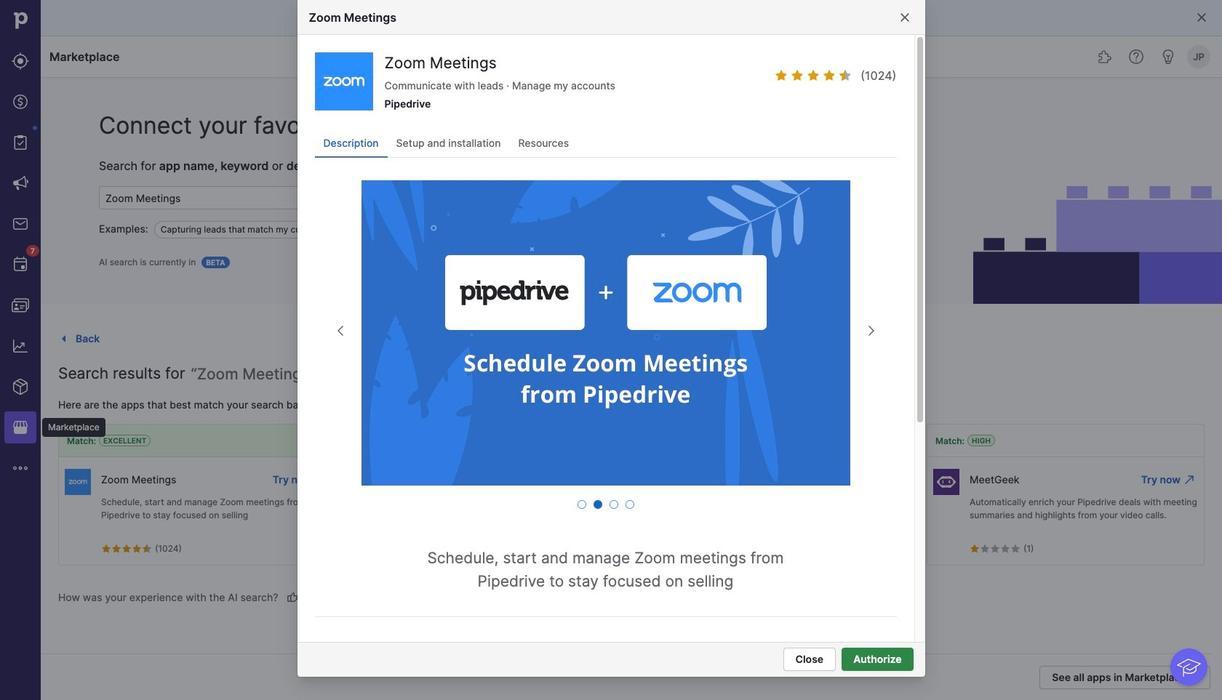 Task type: describe. For each thing, give the bounding box(es) containing it.
color link image for color primary image to the middle
[[1184, 474, 1196, 486]]

1 color undefined image from the top
[[12, 134, 29, 151]]

color white secondary static image
[[839, 69, 852, 82]]

2 color undefined image from the top
[[12, 256, 29, 274]]

1 horizontal spatial color warning image
[[807, 69, 820, 82]]

home image
[[9, 9, 31, 31]]

0 horizontal spatial color primary image
[[416, 192, 428, 204]]

liked image
[[287, 593, 299, 604]]

marketplace image
[[12, 419, 29, 437]]

leads image
[[12, 52, 29, 70]]

knowledge center bot, also known as kc bot is an onboarding assistant that allows you to see the list of onboarding items in one place for quick and easy reference. this improves your in-app experience. image
[[1171, 649, 1208, 686]]

What can our AI search help you with? text field
[[99, 186, 434, 210]]

2 horizontal spatial color primary image
[[1011, 544, 1021, 554]]

1 horizontal spatial color primary image
[[981, 544, 991, 554]]

products image
[[12, 379, 29, 396]]

next slide image
[[863, 322, 880, 340]]

campaigns image
[[12, 175, 29, 192]]

bullet navigation navigation
[[410, 501, 802, 510]]

1 vertical spatial color warning image
[[421, 544, 432, 554]]



Task type: vqa. For each thing, say whether or not it's contained in the screenshot.
color primary image
yes



Task type: locate. For each thing, give the bounding box(es) containing it.
0 vertical spatial color warning image
[[807, 69, 820, 82]]

insights image
[[12, 338, 29, 355]]

color link image for bottom color warning icon
[[605, 474, 617, 486]]

menu
[[0, 0, 105, 701]]

previous slide image
[[332, 322, 349, 340]]

color warning image
[[807, 69, 820, 82], [421, 544, 432, 554]]

go to slide 2 image
[[361, 181, 851, 486]]

Search Pipedrive field
[[480, 42, 742, 71]]

color undefined image down the deals icon
[[12, 134, 29, 151]]

contacts image
[[12, 297, 29, 314]]

color primary image
[[416, 192, 428, 204], [981, 544, 991, 554], [1011, 544, 1021, 554]]

1 color link image from the left
[[605, 474, 617, 486]]

color undefined image down sales inbox image
[[12, 256, 29, 274]]

0 horizontal spatial color warning image
[[421, 544, 432, 554]]

color primary image
[[1197, 12, 1208, 23], [55, 330, 73, 348], [142, 544, 152, 554], [991, 544, 1001, 554], [1001, 544, 1011, 554], [1190, 673, 1208, 684]]

menu item
[[0, 408, 41, 448]]

1 horizontal spatial color link image
[[1184, 474, 1196, 486]]

color link image
[[605, 474, 617, 486], [1184, 474, 1196, 486]]

0 vertical spatial color undefined image
[[12, 134, 29, 151]]

0 horizontal spatial color link image
[[605, 474, 617, 486]]

sales assistant image
[[1160, 48, 1178, 66]]

quick help image
[[1128, 48, 1146, 66]]

close image
[[899, 12, 911, 23]]

deals image
[[12, 93, 29, 111]]

more image
[[12, 460, 29, 478]]

logo image
[[315, 52, 373, 111], [65, 470, 91, 496], [354, 470, 381, 496], [644, 470, 670, 496], [934, 470, 960, 496]]

color undefined image
[[12, 134, 29, 151], [12, 256, 29, 274]]

1 vertical spatial color undefined image
[[12, 256, 29, 274]]

color warning image
[[775, 69, 788, 82], [791, 69, 804, 82], [823, 69, 836, 82], [839, 69, 852, 82], [101, 544, 111, 554], [111, 544, 122, 554], [122, 544, 132, 554], [132, 544, 142, 554], [142, 544, 152, 554], [411, 544, 421, 554], [432, 544, 442, 554], [970, 544, 981, 554]]

sales inbox image
[[12, 215, 29, 233]]

2 color link image from the left
[[1184, 474, 1196, 486]]



